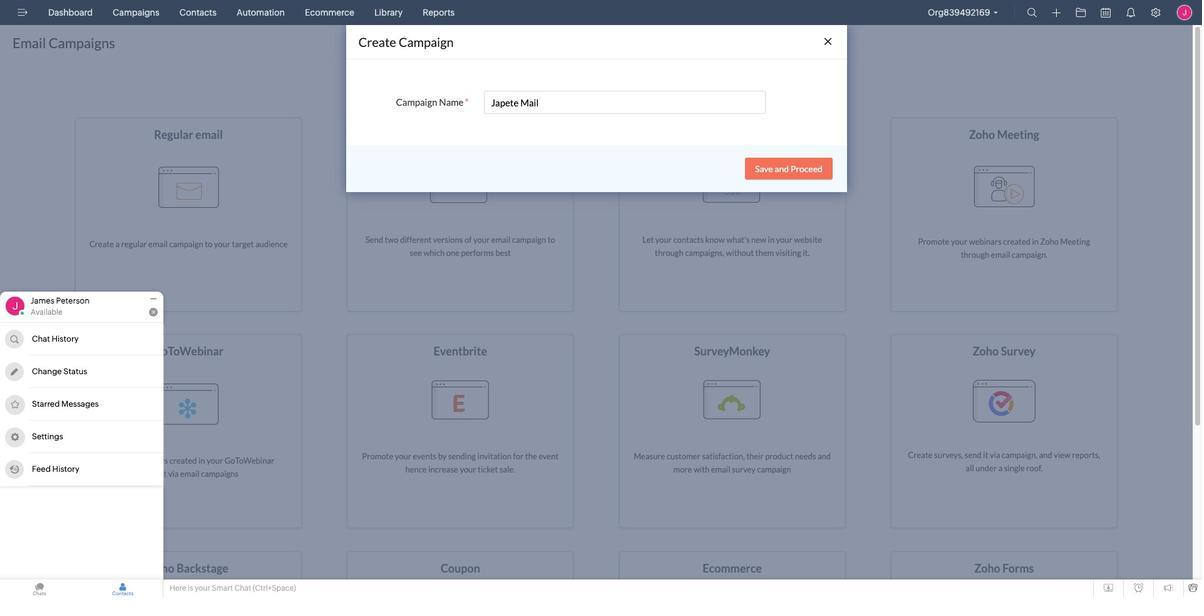 Task type: locate. For each thing, give the bounding box(es) containing it.
history down available
[[52, 334, 79, 344]]

1 horizontal spatial chat
[[235, 584, 251, 593]]

org839492169
[[928, 8, 991, 18]]

starred messages
[[32, 399, 99, 409]]

ecommerce
[[305, 8, 354, 18]]

chat down available
[[32, 334, 50, 344]]

0 vertical spatial chat
[[32, 334, 50, 344]]

chats image
[[0, 580, 79, 598]]

history for chat history
[[52, 334, 79, 344]]

1 vertical spatial chat
[[235, 584, 251, 593]]

change
[[32, 367, 62, 376]]

1 vertical spatial history
[[52, 465, 79, 474]]

is
[[188, 584, 193, 593]]

configure settings image
[[1151, 8, 1161, 18]]

library
[[375, 8, 403, 18]]

history
[[52, 334, 79, 344], [52, 465, 79, 474]]

smart
[[212, 584, 233, 593]]

chat history
[[32, 334, 79, 344]]

contacts image
[[83, 580, 162, 598]]

feed history
[[32, 465, 79, 474]]

notifications image
[[1126, 8, 1136, 18]]

history right feed on the bottom of page
[[52, 465, 79, 474]]

chat
[[32, 334, 50, 344], [235, 584, 251, 593]]

0 horizontal spatial chat
[[32, 334, 50, 344]]

0 vertical spatial history
[[52, 334, 79, 344]]

library link
[[370, 0, 408, 25]]

reports link
[[418, 0, 460, 25]]

your
[[195, 584, 210, 593]]

(ctrl+space)
[[253, 584, 296, 593]]

chat right the smart
[[235, 584, 251, 593]]

reports
[[423, 8, 455, 18]]



Task type: describe. For each thing, give the bounding box(es) containing it.
contacts
[[180, 8, 217, 18]]

calendar image
[[1101, 8, 1111, 18]]

dashboard
[[48, 8, 93, 18]]

starred
[[32, 399, 60, 409]]

messages
[[61, 399, 99, 409]]

Search Contacts text field
[[17, 323, 148, 343]]

here
[[170, 584, 186, 593]]

automation link
[[232, 0, 290, 25]]

james
[[31, 296, 54, 306]]

quick actions image
[[1053, 8, 1061, 18]]

search image
[[1028, 8, 1038, 18]]

available
[[31, 308, 63, 317]]

change status
[[32, 367, 87, 376]]

contacts link
[[175, 0, 222, 25]]

folder image
[[1076, 8, 1086, 18]]

here is your smart chat (ctrl+space)
[[170, 584, 296, 593]]

automation
[[237, 8, 285, 18]]

james peterson
[[31, 296, 90, 306]]

status
[[63, 367, 87, 376]]

history for feed history
[[52, 465, 79, 474]]

ecommerce link
[[300, 0, 359, 25]]

campaigns
[[113, 8, 160, 18]]

peterson
[[56, 296, 90, 306]]

dashboard link
[[43, 0, 98, 25]]

settings
[[32, 432, 63, 441]]

feed
[[32, 465, 51, 474]]

campaigns link
[[108, 0, 165, 25]]



Task type: vqa. For each thing, say whether or not it's contained in the screenshot.
History
yes



